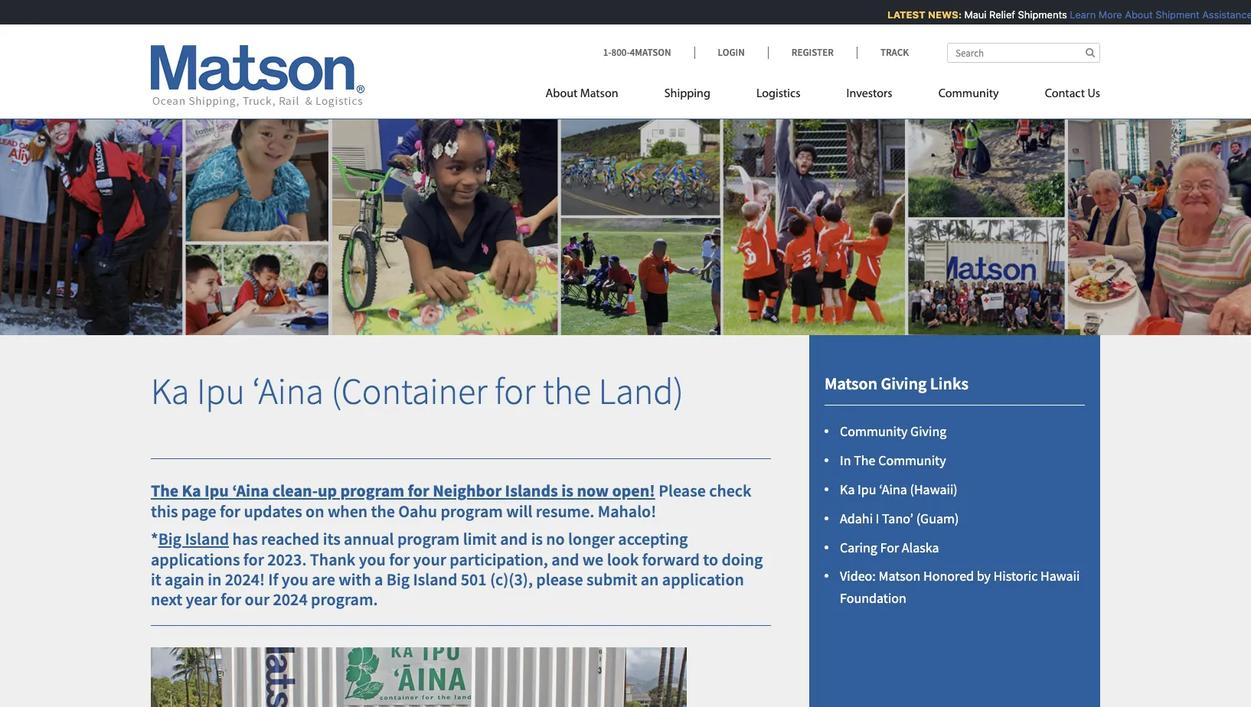 Task type: locate. For each thing, give the bounding box(es) containing it.
'aina
[[252, 369, 324, 415], [232, 481, 269, 502], [880, 481, 908, 499]]

community link
[[916, 80, 1023, 112]]

adahi
[[840, 510, 873, 528]]

0 vertical spatial island
[[185, 529, 229, 550]]

video: matson honored by historic hawaii foundation link
[[840, 568, 1081, 608]]

is left the now
[[562, 481, 574, 502]]

0 vertical spatial big
[[158, 529, 182, 550]]

community giving link
[[840, 423, 947, 441]]

submit
[[587, 569, 638, 591]]

0 horizontal spatial the
[[371, 501, 395, 522]]

for inside please check this page for updates on when the oahu program will resume. mahalo!
[[220, 501, 241, 522]]

0 vertical spatial is
[[562, 481, 574, 502]]

in
[[840, 452, 852, 470]]

ka ipu 'aina (hawaii) link
[[840, 481, 958, 499]]

1 vertical spatial giving
[[911, 423, 947, 441]]

check
[[710, 481, 752, 502]]

is left no
[[531, 529, 543, 550]]

island
[[185, 529, 229, 550], [413, 569, 458, 591]]

shipment
[[1150, 8, 1194, 21]]

0 horizontal spatial the
[[151, 481, 179, 502]]

'aina for ka ipu 'aina (container for the land)
[[252, 369, 324, 415]]

0 vertical spatial about
[[1119, 8, 1147, 21]]

the inside please check this page for updates on when the oahu program will resume. mahalo!
[[371, 501, 395, 522]]

program down oahu on the bottom
[[398, 529, 460, 550]]

limit
[[463, 529, 497, 550]]

if
[[268, 569, 278, 591]]

community inside community 'link'
[[939, 88, 1000, 100]]

giving for community
[[911, 423, 947, 441]]

big inside has reached its annual program limit and is no longer accepting applications for 2023. thank you for your participation, and we look forward to doing it again in 2024! if you are with a big island 501 (c)(3), please submit an application next year for our 2024 program.
[[387, 569, 410, 591]]

None search field
[[948, 43, 1101, 63]]

1 horizontal spatial island
[[413, 569, 458, 591]]

is inside has reached its annual program limit and is no longer accepting applications for 2023. thank you for your participation, and we look forward to doing it again in 2024! if you are with a big island 501 (c)(3), please submit an application next year for our 2024 program.
[[531, 529, 543, 550]]

caring for alaska
[[840, 539, 940, 557]]

next
[[151, 589, 182, 611]]

the left "land)"
[[543, 369, 592, 415]]

matson down for
[[879, 568, 921, 586]]

1 horizontal spatial the
[[543, 369, 592, 415]]

it
[[151, 569, 161, 591]]

has reached its annual program limit and is no longer accepting applications for 2023. thank you for your participation, and we look forward to doing it again in 2024! if you are with a big island 501 (c)(3), please submit an application next year for our 2024 program.
[[151, 529, 763, 611]]

0 horizontal spatial big
[[158, 529, 182, 550]]

and down will
[[500, 529, 528, 550]]

giving left 'links'
[[881, 373, 927, 395]]

community up ka ipu 'aina (hawaii)
[[879, 452, 947, 470]]

matson inside 'link'
[[581, 88, 619, 100]]

0 horizontal spatial is
[[531, 529, 543, 550]]

you
[[359, 549, 386, 570], [282, 569, 309, 591]]

0 horizontal spatial you
[[282, 569, 309, 591]]

giving for matson
[[881, 373, 927, 395]]

(guam)
[[917, 510, 960, 528]]

top menu navigation
[[546, 80, 1101, 112]]

1 vertical spatial island
[[413, 569, 458, 591]]

0 horizontal spatial matson
[[581, 88, 619, 100]]

logistics
[[757, 88, 801, 100]]

application
[[663, 569, 745, 591]]

1-
[[603, 46, 612, 59]]

register
[[792, 46, 834, 59]]

no
[[546, 529, 565, 550]]

0 vertical spatial the
[[854, 452, 876, 470]]

island left the 501
[[413, 569, 458, 591]]

2 horizontal spatial matson
[[879, 568, 921, 586]]

0 horizontal spatial about
[[546, 88, 578, 100]]

0 vertical spatial community
[[939, 88, 1000, 100]]

reached
[[261, 529, 320, 550]]

1 vertical spatial about
[[546, 88, 578, 100]]

you right thank in the left bottom of the page
[[359, 549, 386, 570]]

will
[[507, 501, 533, 522]]

for
[[495, 369, 536, 415], [408, 481, 430, 502], [220, 501, 241, 522], [243, 549, 264, 570], [389, 549, 410, 570], [221, 589, 242, 611]]

community for community giving
[[840, 423, 908, 441]]

historic
[[994, 568, 1038, 586]]

the
[[854, 452, 876, 470], [151, 481, 179, 502]]

about matson
[[546, 88, 619, 100]]

mahalo!
[[598, 501, 657, 522]]

4matson
[[630, 46, 672, 59]]

your
[[413, 549, 447, 570]]

big right a
[[387, 569, 410, 591]]

1 horizontal spatial the
[[854, 452, 876, 470]]

1 horizontal spatial about
[[1119, 8, 1147, 21]]

1 vertical spatial community
[[840, 423, 908, 441]]

an
[[641, 569, 659, 591]]

you right if
[[282, 569, 309, 591]]

1 horizontal spatial is
[[562, 481, 574, 502]]

0 vertical spatial giving
[[881, 373, 927, 395]]

program inside has reached its annual program limit and is no longer accepting applications for 2023. thank you for your participation, and we look forward to doing it again in 2024! if you are with a big island 501 (c)(3), please submit an application next year for our 2024 program.
[[398, 529, 460, 550]]

1 horizontal spatial matson
[[825, 373, 878, 395]]

caring
[[840, 539, 878, 557]]

links
[[931, 373, 969, 395]]

about
[[1119, 8, 1147, 21], [546, 88, 578, 100]]

1 vertical spatial the
[[371, 501, 395, 522]]

learn
[[1064, 8, 1090, 21]]

community down search search box
[[939, 88, 1000, 100]]

1 vertical spatial big
[[387, 569, 410, 591]]

2 vertical spatial matson
[[879, 568, 921, 586]]

island down page
[[185, 529, 229, 550]]

program up limit at bottom left
[[441, 501, 503, 522]]

community up in the community link
[[840, 423, 908, 441]]

program
[[341, 481, 405, 502], [441, 501, 503, 522], [398, 529, 460, 550]]

hawaii
[[1041, 568, 1081, 586]]

giving up the in the community at the bottom
[[911, 423, 947, 441]]

0 vertical spatial the
[[543, 369, 592, 415]]

shipping
[[665, 88, 711, 100]]

the up annual
[[371, 501, 395, 522]]

applications
[[151, 549, 240, 570]]

ipu for ka ipu 'aina (hawaii)
[[858, 481, 877, 499]]

when
[[328, 501, 368, 522]]

forward
[[643, 549, 700, 570]]

the right in
[[854, 452, 876, 470]]

matson down the 1-
[[581, 88, 619, 100]]

our
[[245, 589, 270, 611]]

program inside please check this page for updates on when the oahu program will resume. mahalo!
[[441, 501, 503, 522]]

the
[[543, 369, 592, 415], [371, 501, 395, 522]]

'aina inside matson giving links section
[[880, 481, 908, 499]]

and
[[500, 529, 528, 550], [552, 549, 580, 570]]

ipu inside matson giving links section
[[858, 481, 877, 499]]

the left page
[[151, 481, 179, 502]]

doing
[[722, 549, 763, 570]]

land)
[[599, 369, 684, 415]]

ka inside matson giving links section
[[840, 481, 855, 499]]

page
[[181, 501, 217, 522]]

annual
[[344, 529, 394, 550]]

0 vertical spatial matson
[[581, 88, 619, 100]]

in the community link
[[840, 452, 947, 470]]

matson up community giving
[[825, 373, 878, 395]]

more
[[1093, 8, 1116, 21]]

Search search field
[[948, 43, 1101, 63]]

contact
[[1045, 88, 1086, 100]]

news:
[[922, 8, 956, 21]]

1 horizontal spatial big
[[387, 569, 410, 591]]

blue matson logo with ocean, shipping, truck, rail and logistics written beneath it. image
[[151, 45, 365, 108]]

about matson link
[[546, 80, 642, 112]]

and left we
[[552, 549, 580, 570]]

honored
[[924, 568, 975, 586]]

ka ipu 'aina (container for the land)
[[151, 369, 684, 415]]

matson giving links section
[[791, 336, 1120, 708]]

1 vertical spatial is
[[531, 529, 543, 550]]

big
[[158, 529, 182, 550], [387, 569, 410, 591]]

are
[[312, 569, 335, 591]]

* big island
[[151, 529, 229, 550]]

for
[[881, 539, 900, 557]]

accepting
[[619, 529, 688, 550]]

matson
[[581, 88, 619, 100], [825, 373, 878, 395], [879, 568, 921, 586]]

o
[[1249, 8, 1252, 21]]

big down this
[[158, 529, 182, 550]]

matson inside video: matson honored by historic hawaii foundation
[[879, 568, 921, 586]]

the ka ipu 'aina clean-up program for neighbor islands is now open!
[[151, 481, 656, 502]]



Task type: describe. For each thing, give the bounding box(es) containing it.
0 horizontal spatial and
[[500, 529, 528, 550]]

thank
[[310, 549, 356, 570]]

island inside has reached its annual program limit and is no longer accepting applications for 2023. thank you for your participation, and we look forward to doing it again in 2024! if you are with a big island 501 (c)(3), please submit an application next year for our 2024 program.
[[413, 569, 458, 591]]

this
[[151, 501, 178, 522]]

oahu
[[399, 501, 437, 522]]

program.
[[311, 589, 378, 611]]

800-
[[612, 46, 630, 59]]

now
[[577, 481, 609, 502]]

(hawaii)
[[911, 481, 958, 499]]

shipments
[[1012, 8, 1061, 21]]

on
[[306, 501, 324, 522]]

2 vertical spatial community
[[879, 452, 947, 470]]

video: matson honored by historic hawaii foundation
[[840, 568, 1081, 608]]

1 horizontal spatial you
[[359, 549, 386, 570]]

in
[[208, 569, 222, 591]]

contact us
[[1045, 88, 1101, 100]]

tano'
[[883, 510, 914, 528]]

clean-
[[273, 481, 318, 502]]

ipu for ka ipu 'aina (container for the land)
[[197, 369, 245, 415]]

by
[[977, 568, 991, 586]]

track
[[881, 46, 909, 59]]

search image
[[1086, 48, 1096, 57]]

login link
[[695, 46, 768, 59]]

matson for video: matson honored by historic hawaii foundation
[[879, 568, 921, 586]]

(c)(3),
[[490, 569, 533, 591]]

latest
[[881, 8, 920, 21]]

the inside matson giving links section
[[854, 452, 876, 470]]

investors
[[847, 88, 893, 100]]

1 vertical spatial matson
[[825, 373, 878, 395]]

please
[[537, 569, 584, 591]]

latest news: maui relief shipments learn more about shipment assistance o
[[881, 8, 1252, 21]]

adahi i tano' (guam) link
[[840, 510, 960, 528]]

ka for ka ipu 'aina (hawaii)
[[840, 481, 855, 499]]

community for community
[[939, 88, 1000, 100]]

relief
[[983, 8, 1009, 21]]

contact us link
[[1023, 80, 1101, 112]]

about inside 'link'
[[546, 88, 578, 100]]

2024
[[273, 589, 308, 611]]

up
[[318, 481, 337, 502]]

its
[[323, 529, 341, 550]]

look
[[607, 549, 639, 570]]

year
[[186, 589, 217, 611]]

a
[[375, 569, 383, 591]]

ka for ka ipu 'aina (container for the land)
[[151, 369, 190, 415]]

alaska
[[902, 539, 940, 557]]

islands
[[505, 481, 558, 502]]

501
[[461, 569, 487, 591]]

has
[[233, 529, 258, 550]]

1-800-4matson link
[[603, 46, 695, 59]]

in the community
[[840, 452, 947, 470]]

resume.
[[536, 501, 595, 522]]

1 vertical spatial the
[[151, 481, 179, 502]]

logistics link
[[734, 80, 824, 112]]

investors link
[[824, 80, 916, 112]]

1 horizontal spatial and
[[552, 549, 580, 570]]

adahi i tano' (guam)
[[840, 510, 960, 528]]

foundation
[[840, 590, 907, 608]]

open!
[[613, 481, 656, 502]]

learn more about shipment assistance o link
[[1064, 8, 1252, 21]]

maui
[[958, 8, 981, 21]]

i
[[876, 510, 880, 528]]

neighbor
[[433, 481, 502, 502]]

program right up
[[341, 481, 405, 502]]

ka ipu 'aina (hawaii)
[[840, 481, 958, 499]]

matson foundation giving image
[[0, 95, 1252, 336]]

longer
[[569, 529, 615, 550]]

us
[[1088, 88, 1101, 100]]

login
[[718, 46, 745, 59]]

video:
[[840, 568, 876, 586]]

to
[[704, 549, 719, 570]]

with
[[339, 569, 371, 591]]

please
[[659, 481, 706, 502]]

*
[[151, 529, 158, 550]]

0 horizontal spatial island
[[185, 529, 229, 550]]

matson giving links
[[825, 373, 969, 395]]

matson for about matson
[[581, 88, 619, 100]]

assistance
[[1197, 8, 1247, 21]]

register link
[[768, 46, 857, 59]]

'aina for ka ipu 'aina (hawaii)
[[880, 481, 908, 499]]

shipping link
[[642, 80, 734, 112]]

1-800-4matson
[[603, 46, 672, 59]]

please check this page for updates on when the oahu program will resume. mahalo!
[[151, 481, 752, 522]]

track link
[[857, 46, 909, 59]]

participation,
[[450, 549, 548, 570]]

we
[[583, 549, 604, 570]]

2023.
[[268, 549, 307, 570]]

community giving
[[840, 423, 947, 441]]



Task type: vqa. For each thing, say whether or not it's contained in the screenshot.
learn
yes



